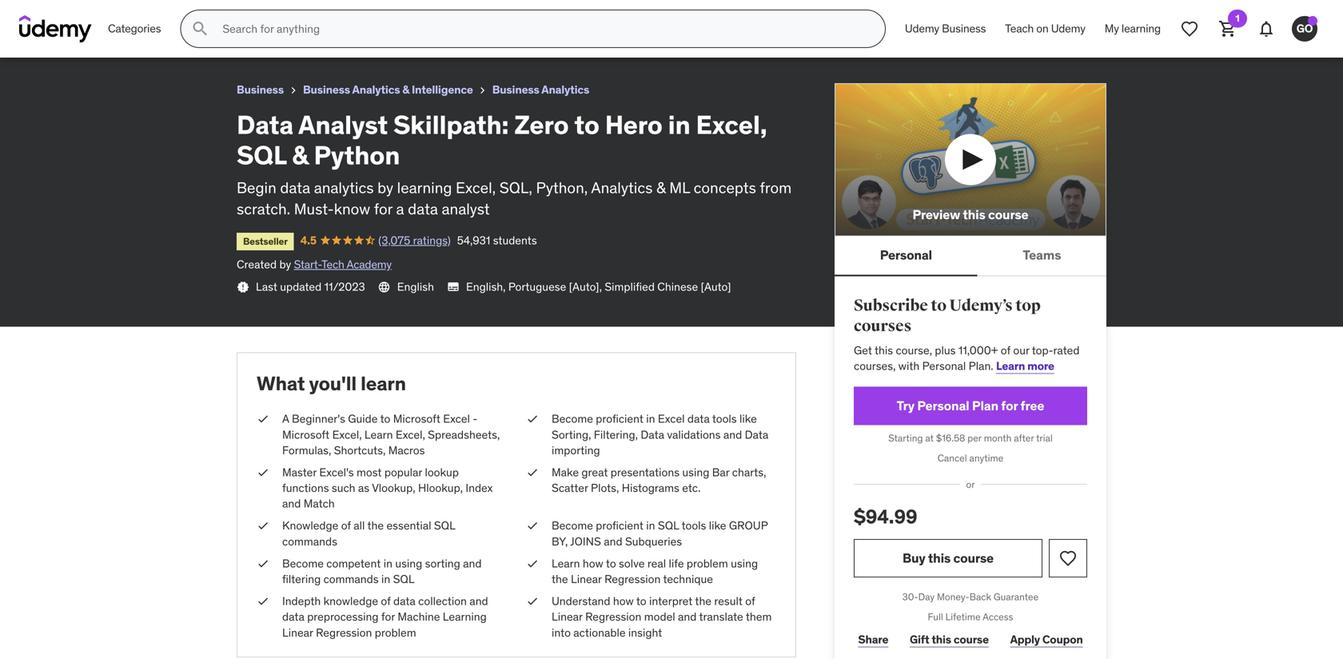 Task type: describe. For each thing, give the bounding box(es) containing it.
interpret
[[649, 594, 693, 608]]

business analytics
[[492, 82, 590, 97]]

start-tech academy link
[[294, 257, 392, 272]]

filtering,
[[594, 427, 638, 442]]

go link
[[1286, 10, 1325, 48]]

for inside indepth knowledge of data collection and data preprocessing for machine learning linear regression problem
[[381, 610, 395, 624]]

analytics for business analytics
[[542, 82, 590, 97]]

analytics inside 'data analyst skillpath: zero to hero in excel, sql & python begin data analytics by learning excel, sql, python, analytics & ml concepts from scratch. must-know for a data analyst'
[[591, 178, 653, 197]]

course for buy this course
[[954, 550, 994, 566]]

beginner's
[[292, 412, 345, 426]]

sql inside 'data analyst skillpath: zero to hero in excel, sql & python begin data analytics by learning excel, sql, python, analytics & ml concepts from scratch. must-know for a data analyst'
[[237, 139, 287, 171]]

regression inside learn how to solve real life problem using the linear regression technique
[[605, 572, 661, 586]]

1 [auto] from the left
[[569, 279, 600, 294]]

learning
[[443, 610, 487, 624]]

translate
[[699, 610, 744, 624]]

created by start-tech academy
[[237, 257, 392, 272]]

1 horizontal spatial learning
[[1122, 21, 1161, 36]]

access
[[983, 611, 1014, 623]]

and inside the become proficient in sql tools like group by, joins and subqueries
[[604, 534, 623, 549]]

1 horizontal spatial (3,075
[[379, 233, 411, 247]]

0 vertical spatial students
[[226, 28, 270, 42]]

python for data analyst skillpath: zero to hero in excel, sql & python
[[324, 7, 367, 23]]

you have alerts image
[[1309, 16, 1318, 26]]

you'll
[[309, 371, 357, 395]]

indepth
[[282, 594, 321, 608]]

and inside become proficient in excel data tools like sorting, filtering, data validations and data importing
[[724, 427, 742, 442]]

data up machine in the left of the page
[[394, 594, 416, 608]]

in inside the become proficient in sql tools like group by, joins and subqueries
[[647, 518, 656, 533]]

hero for data analyst skillpath: zero to hero in excel, sql & python begin data analytics by learning excel, sql, python, analytics & ml concepts from scratch. must-know for a data analyst
[[605, 109, 663, 141]]

english, portuguese
[[466, 279, 567, 294]]

python for data analyst skillpath: zero to hero in excel, sql & python begin data analytics by learning excel, sql, python, analytics & ml concepts from scratch. must-know for a data analyst
[[314, 139, 400, 171]]

data up must-
[[280, 178, 310, 197]]

more
[[1028, 359, 1055, 373]]

competent
[[327, 556, 381, 571]]

presentations
[[611, 465, 680, 479]]

on
[[1037, 21, 1049, 36]]

life
[[669, 556, 684, 571]]

indepth knowledge of data collection and data preprocessing for machine learning linear regression problem
[[282, 594, 488, 640]]

xsmall image for knowledge of all the essential sql commands
[[257, 518, 270, 534]]

become proficient in sql tools like group by, joins and subqueries
[[552, 518, 768, 549]]

1 horizontal spatial wishlist image
[[1181, 19, 1200, 38]]

in inside 'data analyst skillpath: zero to hero in excel, sql & python begin data analytics by learning excel, sql, python, analytics & ml concepts from scratch. must-know for a data analyst'
[[668, 109, 691, 141]]

this for buy
[[929, 550, 951, 566]]

to inside understand how to interpret the result of linear regression model and translate them into actionable insight
[[637, 594, 647, 608]]

sql,
[[500, 178, 533, 197]]

preview this course
[[913, 206, 1029, 223]]

business for business analytics
[[492, 82, 540, 97]]

begin
[[237, 178, 277, 197]]

2 vertical spatial personal
[[918, 398, 970, 414]]

personal button
[[835, 236, 978, 275]]

buy
[[903, 550, 926, 566]]

0 horizontal spatial 54,931 students
[[190, 28, 270, 42]]

sql inside knowledge of all the essential sql commands
[[434, 518, 455, 533]]

with
[[899, 359, 920, 373]]

xsmall image for become competent in using sorting and filtering commands in sql
[[257, 556, 270, 572]]

excel, up analyst
[[456, 178, 496, 197]]

1 vertical spatial microsoft
[[282, 427, 330, 442]]

$16.58
[[936, 432, 966, 445]]

lifetime
[[946, 611, 981, 623]]

english
[[397, 279, 434, 294]]

zero for data analyst skillpath: zero to hero in excel, sql & python
[[154, 7, 181, 23]]

for inside try personal plan for free link
[[1002, 398, 1018, 414]]

using for etc.
[[683, 465, 710, 479]]

hlookup,
[[418, 481, 463, 495]]

updated
[[280, 279, 322, 294]]

,
[[600, 279, 602, 294]]

data right a
[[408, 199, 438, 219]]

and inside master excel's most popular lookup functions such as vlookup, hlookup, index and match
[[282, 496, 301, 511]]

back
[[970, 591, 992, 603]]

intelligence
[[412, 82, 473, 97]]

try
[[897, 398, 915, 414]]

a
[[282, 412, 289, 426]]

linear inside understand how to interpret the result of linear regression model and translate them into actionable insight
[[552, 610, 583, 624]]

skillpath: for data analyst skillpath: zero to hero in excel, sql & python begin data analytics by learning excel, sql, python, analytics & ml concepts from scratch. must-know for a data analyst
[[394, 109, 509, 141]]

business analytics link
[[492, 80, 590, 100]]

result
[[715, 594, 743, 608]]

like inside become proficient in excel data tools like sorting, filtering, data validations and data importing
[[740, 412, 757, 426]]

guarantee
[[994, 591, 1039, 603]]

this for preview
[[963, 206, 986, 223]]

starting
[[889, 432, 923, 445]]

in right competent
[[384, 556, 393, 571]]

course for preview this course
[[989, 206, 1029, 223]]

personal inside button
[[880, 247, 933, 263]]

knowledge
[[282, 518, 339, 533]]

understand
[[552, 594, 611, 608]]

problem inside learn how to solve real life problem using the linear regression technique
[[687, 556, 728, 571]]

anytime
[[970, 452, 1004, 464]]

this for get
[[875, 343, 893, 358]]

know
[[334, 199, 370, 219]]

xsmall image for master excel's most popular lookup functions such as vlookup, hlookup, index and match
[[257, 465, 270, 480]]

data analyst skillpath: zero to hero in excel, sql & python
[[13, 7, 367, 23]]

categories
[[108, 21, 161, 36]]

knowledge
[[324, 594, 378, 608]]

academy
[[347, 257, 392, 272]]

proficient for data
[[596, 412, 644, 426]]

my learning
[[1105, 21, 1161, 36]]

group
[[729, 518, 768, 533]]

0 horizontal spatial wishlist image
[[1059, 549, 1078, 568]]

all
[[354, 518, 365, 533]]

plan
[[973, 398, 999, 414]]

regression inside understand how to interpret the result of linear regression model and translate them into actionable insight
[[586, 610, 642, 624]]

histograms
[[622, 481, 680, 495]]

to inside subscribe to udemy's top courses
[[931, 296, 947, 315]]

collection
[[418, 594, 467, 608]]

go
[[1297, 21, 1314, 36]]

to inside a beginner's guide to microsoft excel - microsoft excel, learn excel, spreadsheets, formulas, shortcuts, macros
[[380, 412, 391, 426]]

xsmall image for into
[[526, 594, 539, 609]]

regression inside indepth knowledge of data collection and data preprocessing for machine learning linear regression problem
[[316, 625, 372, 640]]

excel, right submit search icon
[[246, 7, 282, 23]]

business analytics & intelligence
[[303, 82, 473, 97]]

coupon
[[1043, 632, 1084, 647]]

excel's
[[319, 465, 354, 479]]

0 horizontal spatial 4.5
[[77, 28, 93, 42]]

data inside become proficient in excel data tools like sorting, filtering, data validations and data importing
[[688, 412, 710, 426]]

a
[[396, 199, 404, 219]]

0 horizontal spatial 54,931
[[190, 28, 223, 42]]

excel, up concepts
[[696, 109, 768, 141]]

learn for learn how to solve real life problem using the linear regression technique
[[552, 556, 580, 571]]

excel, up macros
[[396, 427, 425, 442]]

tools inside become proficient in excel data tools like sorting, filtering, data validations and data importing
[[713, 412, 737, 426]]

0 vertical spatial (3,075
[[111, 28, 143, 42]]

tech
[[322, 257, 344, 272]]

linear inside learn how to solve real life problem using the linear regression technique
[[571, 572, 602, 586]]

macros
[[388, 443, 425, 457]]

popular
[[385, 465, 422, 479]]

month
[[984, 432, 1012, 445]]

essential
[[387, 518, 431, 533]]

scatter
[[552, 481, 588, 495]]

1 horizontal spatial (3,075 ratings)
[[379, 233, 451, 247]]

xsmall image for learn how to solve real life problem using the linear regression technique
[[526, 556, 539, 572]]

subscribe to udemy's top courses
[[854, 296, 1041, 336]]

actionable
[[574, 625, 626, 640]]

make great presentations using bar charts, scatter plots, histograms etc.
[[552, 465, 767, 495]]

excel, up shortcuts,
[[332, 427, 362, 442]]

learn for learn more
[[997, 359, 1026, 373]]

from
[[760, 178, 792, 197]]

1 horizontal spatial 54,931 students
[[457, 233, 537, 247]]

lookup
[[425, 465, 459, 479]]

python,
[[536, 178, 588, 197]]

commands inside become competent in using sorting and filtering commands in sql
[[324, 572, 379, 586]]

master excel's most popular lookup functions such as vlookup, hlookup, index and match
[[282, 465, 493, 511]]

knowledge of all the essential sql commands
[[282, 518, 455, 549]]

xsmall image for importing
[[526, 411, 539, 427]]

analyst for data analyst skillpath: zero to hero in excel, sql & python
[[44, 7, 89, 23]]

in up indepth knowledge of data collection and data preprocessing for machine learning linear regression problem
[[382, 572, 391, 586]]

-
[[473, 412, 478, 426]]

teach
[[1006, 21, 1034, 36]]

learning inside 'data analyst skillpath: zero to hero in excel, sql & python begin data analytics by learning excel, sql, python, analytics & ml concepts from scratch. must-know for a data analyst'
[[397, 178, 452, 197]]

in inside become proficient in excel data tools like sorting, filtering, data validations and data importing
[[647, 412, 656, 426]]

analyst for data analyst skillpath: zero to hero in excel, sql & python begin data analytics by learning excel, sql, python, analytics & ml concepts from scratch. must-know for a data analyst
[[298, 109, 388, 141]]

of inside knowledge of all the essential sql commands
[[341, 518, 351, 533]]

tools inside the become proficient in sql tools like group by, joins and subqueries
[[682, 518, 707, 533]]

sql inside the become proficient in sql tools like group by, joins and subqueries
[[658, 518, 679, 533]]

insight
[[629, 625, 663, 640]]

zero for data analyst skillpath: zero to hero in excel, sql & python begin data analytics by learning excel, sql, python, analytics & ml concepts from scratch. must-know for a data analyst
[[515, 109, 569, 141]]



Task type: vqa. For each thing, say whether or not it's contained in the screenshot.
Match
yes



Task type: locate. For each thing, give the bounding box(es) containing it.
preprocessing
[[307, 610, 379, 624]]

this for gift
[[932, 632, 952, 647]]

to left udemy's
[[931, 296, 947, 315]]

make
[[552, 465, 579, 479]]

english, portuguese [auto] , simplified chinese [auto]
[[466, 279, 731, 294]]

skillpath: for data analyst skillpath: zero to hero in excel, sql & python
[[92, 7, 151, 23]]

personal inside the get this course, plus 11,000+ of our top-rated courses, with personal plan.
[[923, 359, 966, 373]]

54,931 students down data analyst skillpath: zero to hero in excel, sql & python
[[190, 28, 270, 42]]

course up the back
[[954, 550, 994, 566]]

0 vertical spatial 4.5
[[77, 28, 93, 42]]

and down "functions"
[[282, 496, 301, 511]]

0 horizontal spatial (3,075 ratings)
[[111, 28, 184, 42]]

excel up validations at bottom
[[658, 412, 685, 426]]

xsmall image for a beginner's guide to microsoft excel - microsoft excel, learn excel, spreadsheets, formulas, shortcuts, macros
[[257, 411, 270, 427]]

teams button
[[978, 236, 1107, 275]]

the inside knowledge of all the essential sql commands
[[368, 518, 384, 533]]

learn more
[[997, 359, 1055, 373]]

xsmall image
[[476, 84, 489, 97], [237, 281, 250, 293], [257, 411, 270, 427], [257, 465, 270, 480], [526, 465, 539, 480], [257, 518, 270, 534], [257, 556, 270, 572], [526, 556, 539, 572]]

course,
[[896, 343, 933, 358]]

analytics for business analytics & intelligence
[[352, 82, 400, 97]]

concepts
[[694, 178, 757, 197]]

54,931 students
[[190, 28, 270, 42], [457, 233, 537, 247]]

data down indepth
[[282, 610, 305, 624]]

buy this course
[[903, 550, 994, 566]]

plots,
[[591, 481, 619, 495]]

0 horizontal spatial analytics
[[352, 82, 400, 97]]

learn down our
[[997, 359, 1026, 373]]

microsoft up formulas,
[[282, 427, 330, 442]]

analytics left intelligence
[[352, 82, 400, 97]]

top-
[[1032, 343, 1054, 358]]

2 horizontal spatial learn
[[997, 359, 1026, 373]]

how up insight
[[613, 594, 634, 608]]

analyst inside 'data analyst skillpath: zero to hero in excel, sql & python begin data analytics by learning excel, sql, python, analytics & ml concepts from scratch. must-know for a data analyst'
[[298, 109, 388, 141]]

using inside make great presentations using bar charts, scatter plots, histograms etc.
[[683, 465, 710, 479]]

regression
[[605, 572, 661, 586], [586, 610, 642, 624], [316, 625, 372, 640]]

1 horizontal spatial learn
[[552, 556, 580, 571]]

share button
[[854, 624, 893, 656]]

commands
[[282, 534, 338, 549], [324, 572, 379, 586]]

teams
[[1023, 247, 1062, 263]]

this inside gift this course link
[[932, 632, 952, 647]]

2 [auto] from the left
[[701, 279, 731, 294]]

zero left submit search icon
[[154, 7, 181, 23]]

in
[[232, 7, 243, 23], [668, 109, 691, 141], [647, 412, 656, 426], [647, 518, 656, 533], [384, 556, 393, 571], [382, 572, 391, 586]]

0 vertical spatial like
[[740, 412, 757, 426]]

proficient inside the become proficient in sql tools like group by, joins and subqueries
[[596, 518, 644, 533]]

1 vertical spatial the
[[552, 572, 568, 586]]

learn
[[997, 359, 1026, 373], [365, 427, 393, 442], [552, 556, 580, 571]]

what
[[257, 371, 305, 395]]

how down joins
[[583, 556, 604, 571]]

30-day money-back guarantee full lifetime access
[[903, 591, 1039, 623]]

and down interpret at the bottom of the page
[[678, 610, 697, 624]]

analyst left "categories"
[[44, 7, 89, 23]]

this inside buy this course button
[[929, 550, 951, 566]]

data inside 'data analyst skillpath: zero to hero in excel, sql & python begin data analytics by learning excel, sql, python, analytics & ml concepts from scratch. must-know for a data analyst'
[[237, 109, 293, 141]]

analytics left ml
[[591, 178, 653, 197]]

become inside the become proficient in sql tools like group by, joins and subqueries
[[552, 518, 593, 533]]

1 vertical spatial students
[[493, 233, 537, 247]]

1 horizontal spatial how
[[613, 594, 634, 608]]

regression down preprocessing
[[316, 625, 372, 640]]

0 vertical spatial 54,931 students
[[190, 28, 270, 42]]

for left machine in the left of the page
[[381, 610, 395, 624]]

this right gift at the right of page
[[932, 632, 952, 647]]

0 horizontal spatial analyst
[[44, 7, 89, 23]]

(3,075 ratings) down a
[[379, 233, 451, 247]]

analytics
[[314, 178, 374, 197]]

1 vertical spatial skillpath:
[[394, 109, 509, 141]]

sql
[[285, 7, 310, 23], [237, 139, 287, 171], [434, 518, 455, 533], [658, 518, 679, 533], [393, 572, 415, 586]]

1 horizontal spatial ratings)
[[413, 233, 451, 247]]

this right preview
[[963, 206, 986, 223]]

2 vertical spatial learn
[[552, 556, 580, 571]]

1 horizontal spatial zero
[[515, 109, 569, 141]]

python inside 'data analyst skillpath: zero to hero in excel, sql & python begin data analytics by learning excel, sql, python, analytics & ml concepts from scratch. must-know for a data analyst'
[[314, 139, 400, 171]]

course for gift this course
[[954, 632, 989, 647]]

to left solve
[[606, 556, 616, 571]]

0 horizontal spatial students
[[226, 28, 270, 42]]

1 udemy from the left
[[905, 21, 940, 36]]

day
[[919, 591, 935, 603]]

to inside 'data analyst skillpath: zero to hero in excel, sql & python begin data analytics by learning excel, sql, python, analytics & ml concepts from scratch. must-know for a data analyst'
[[575, 109, 600, 141]]

courses,
[[854, 359, 896, 373]]

1 vertical spatial ratings)
[[413, 233, 451, 247]]

at
[[926, 432, 934, 445]]

(3,075 ratings) down data analyst skillpath: zero to hero in excel, sql & python
[[111, 28, 184, 42]]

0 vertical spatial zero
[[154, 7, 181, 23]]

[auto] left simplified
[[569, 279, 600, 294]]

udemy's
[[950, 296, 1013, 315]]

(3,075 ratings)
[[111, 28, 184, 42], [379, 233, 451, 247]]

and inside indepth knowledge of data collection and data preprocessing for machine learning linear regression problem
[[470, 594, 488, 608]]

commands inside knowledge of all the essential sql commands
[[282, 534, 338, 549]]

zero
[[154, 7, 181, 23], [515, 109, 569, 141]]

regression up actionable
[[586, 610, 642, 624]]

0 vertical spatial learning
[[1122, 21, 1161, 36]]

using up etc.
[[683, 465, 710, 479]]

how inside learn how to solve real life problem using the linear regression technique
[[583, 556, 604, 571]]

1 vertical spatial commands
[[324, 572, 379, 586]]

0 vertical spatial 54,931
[[190, 28, 223, 42]]

learn down guide
[[365, 427, 393, 442]]

and inside understand how to interpret the result of linear regression model and translate them into actionable insight
[[678, 610, 697, 624]]

1 vertical spatial learn
[[365, 427, 393, 442]]

1 vertical spatial become
[[552, 518, 593, 533]]

0 vertical spatial learn
[[997, 359, 1026, 373]]

using for sql
[[395, 556, 423, 571]]

proficient up subqueries
[[596, 518, 644, 533]]

2 horizontal spatial the
[[695, 594, 712, 608]]

0 vertical spatial commands
[[282, 534, 338, 549]]

course inside button
[[954, 550, 994, 566]]

categories button
[[98, 10, 171, 48]]

54,931 down analyst
[[457, 233, 491, 247]]

0 horizontal spatial udemy
[[905, 21, 940, 36]]

0 vertical spatial tools
[[713, 412, 737, 426]]

get
[[854, 343, 873, 358]]

0 vertical spatial personal
[[880, 247, 933, 263]]

personal down plus
[[923, 359, 966, 373]]

0 horizontal spatial learn
[[365, 427, 393, 442]]

for left 'free'
[[1002, 398, 1018, 414]]

commands down competent
[[324, 572, 379, 586]]

gift this course
[[910, 632, 989, 647]]

analyst
[[442, 199, 490, 219]]

course language image
[[378, 281, 391, 293]]

1 vertical spatial 4.5
[[301, 233, 317, 247]]

1 vertical spatial 54,931
[[457, 233, 491, 247]]

using left sorting
[[395, 556, 423, 571]]

linear
[[571, 572, 602, 586], [552, 610, 583, 624], [282, 625, 313, 640]]

submit search image
[[191, 19, 210, 38]]

linear inside indepth knowledge of data collection and data preprocessing for machine learning linear regression problem
[[282, 625, 313, 640]]

real
[[648, 556, 666, 571]]

(3,075 down a
[[379, 233, 411, 247]]

business for business analytics & intelligence
[[303, 82, 350, 97]]

0 vertical spatial by
[[378, 178, 394, 197]]

ml
[[670, 178, 690, 197]]

2 vertical spatial linear
[[282, 625, 313, 640]]

1 vertical spatial 54,931 students
[[457, 233, 537, 247]]

learn inside learn how to solve real life problem using the linear regression technique
[[552, 556, 580, 571]]

0 vertical spatial (3,075 ratings)
[[111, 28, 184, 42]]

as
[[358, 481, 370, 495]]

0 horizontal spatial using
[[395, 556, 423, 571]]

4.5 left categories dropdown button
[[77, 28, 93, 42]]

to right guide
[[380, 412, 391, 426]]

this inside the 'preview this course' "button"
[[963, 206, 986, 223]]

and right validations at bottom
[[724, 427, 742, 442]]

like inside the become proficient in sql tools like group by, joins and subqueries
[[709, 518, 727, 533]]

1 proficient from the top
[[596, 412, 644, 426]]

this
[[963, 206, 986, 223], [875, 343, 893, 358], [929, 550, 951, 566], [932, 632, 952, 647]]

commands down knowledge
[[282, 534, 338, 549]]

vlookup,
[[372, 481, 416, 495]]

the up translate
[[695, 594, 712, 608]]

excel,
[[246, 7, 282, 23], [696, 109, 768, 141], [456, 178, 496, 197], [332, 427, 362, 442], [396, 427, 425, 442]]

of left our
[[1001, 343, 1011, 358]]

analytics down "search for anything" text box
[[542, 82, 590, 97]]

closed captions image
[[447, 280, 460, 293]]

1 horizontal spatial bestseller
[[243, 235, 288, 247]]

problem inside indepth knowledge of data collection and data preprocessing for machine learning linear regression problem
[[375, 625, 416, 640]]

for left a
[[374, 199, 393, 219]]

using down the group
[[731, 556, 758, 571]]

course inside "button"
[[989, 206, 1029, 223]]

0 horizontal spatial microsoft
[[282, 427, 330, 442]]

&
[[313, 7, 321, 23], [403, 82, 410, 97], [292, 139, 308, 171], [657, 178, 666, 197]]

54,931 down data analyst skillpath: zero to hero in excel, sql & python
[[190, 28, 223, 42]]

shopping cart with 1 item image
[[1219, 19, 1238, 38]]

0 vertical spatial python
[[324, 7, 367, 23]]

become
[[552, 412, 593, 426], [552, 518, 593, 533], [282, 556, 324, 571]]

how inside understand how to interpret the result of linear regression model and translate them into actionable insight
[[613, 594, 634, 608]]

skillpath: right 'udemy' image
[[92, 7, 151, 23]]

1 horizontal spatial tools
[[713, 412, 737, 426]]

personal
[[880, 247, 933, 263], [923, 359, 966, 373], [918, 398, 970, 414]]

skillpath: down intelligence
[[394, 109, 509, 141]]

1 vertical spatial (3,075 ratings)
[[379, 233, 451, 247]]

1 horizontal spatial 4.5
[[301, 233, 317, 247]]

learn down by,
[[552, 556, 580, 571]]

linear up into
[[552, 610, 583, 624]]

0 horizontal spatial (3,075
[[111, 28, 143, 42]]

1 horizontal spatial skillpath:
[[394, 109, 509, 141]]

microsoft
[[393, 412, 441, 426], [282, 427, 330, 442]]

subscribe
[[854, 296, 928, 315]]

1 horizontal spatial the
[[552, 572, 568, 586]]

[auto] right chinese
[[701, 279, 731, 294]]

to inside learn how to solve real life problem using the linear regression technique
[[606, 556, 616, 571]]

linear up understand
[[571, 572, 602, 586]]

courses
[[854, 316, 912, 336]]

0 horizontal spatial by
[[280, 257, 291, 272]]

become for commands
[[282, 556, 324, 571]]

1 excel from the left
[[443, 412, 470, 426]]

2 excel from the left
[[658, 412, 685, 426]]

tab list containing personal
[[835, 236, 1107, 276]]

0 vertical spatial proficient
[[596, 412, 644, 426]]

students up english, portuguese
[[493, 233, 537, 247]]

0 vertical spatial for
[[374, 199, 393, 219]]

and right sorting
[[463, 556, 482, 571]]

skillpath: inside 'data analyst skillpath: zero to hero in excel, sql & python begin data analytics by learning excel, sql, python, analytics & ml concepts from scratch. must-know for a data analyst'
[[394, 109, 509, 141]]

tools up validations at bottom
[[713, 412, 737, 426]]

0 horizontal spatial bestseller
[[19, 30, 64, 42]]

1 horizontal spatial 54,931
[[457, 233, 491, 247]]

zero down business analytics link
[[515, 109, 569, 141]]

personal down preview
[[880, 247, 933, 263]]

1 vertical spatial zero
[[515, 109, 569, 141]]

last
[[256, 279, 277, 294]]

1 horizontal spatial excel
[[658, 412, 685, 426]]

bar
[[712, 465, 730, 479]]

how for learn
[[583, 556, 604, 571]]

0 horizontal spatial learning
[[397, 178, 452, 197]]

become inside become competent in using sorting and filtering commands in sql
[[282, 556, 324, 571]]

1 vertical spatial python
[[314, 139, 400, 171]]

0 horizontal spatial how
[[583, 556, 604, 571]]

udemy inside udemy business link
[[905, 21, 940, 36]]

using inside become competent in using sorting and filtering commands in sql
[[395, 556, 423, 571]]

2 vertical spatial for
[[381, 610, 395, 624]]

python
[[324, 7, 367, 23], [314, 139, 400, 171]]

1 horizontal spatial using
[[683, 465, 710, 479]]

2 proficient from the top
[[596, 518, 644, 533]]

full
[[928, 611, 944, 623]]

0 vertical spatial become
[[552, 412, 593, 426]]

excel up spreadsheets,
[[443, 412, 470, 426]]

1 vertical spatial learning
[[397, 178, 452, 197]]

excel inside a beginner's guide to microsoft excel - microsoft excel, learn excel, spreadsheets, formulas, shortcuts, macros
[[443, 412, 470, 426]]

xsmall image for last updated 11/2023
[[237, 281, 250, 293]]

Search for anything text field
[[219, 15, 866, 42]]

ratings) down analyst
[[413, 233, 451, 247]]

and right joins
[[604, 534, 623, 549]]

tab list
[[835, 236, 1107, 276]]

1 vertical spatial analyst
[[298, 109, 388, 141]]

0 horizontal spatial skillpath:
[[92, 7, 151, 23]]

of inside the get this course, plus 11,000+ of our top-rated courses, with personal plan.
[[1001, 343, 1011, 358]]

the
[[368, 518, 384, 533], [552, 572, 568, 586], [695, 594, 712, 608]]

0 horizontal spatial zero
[[154, 7, 181, 23]]

wishlist image
[[1181, 19, 1200, 38], [1059, 549, 1078, 568]]

learning right my
[[1122, 21, 1161, 36]]

by right analytics
[[378, 178, 394, 197]]

2 horizontal spatial using
[[731, 556, 758, 571]]

how
[[583, 556, 604, 571], [613, 594, 634, 608]]

understand how to interpret the result of linear regression model and translate them into actionable insight
[[552, 594, 772, 640]]

machine
[[398, 610, 440, 624]]

1 horizontal spatial analytics
[[542, 82, 590, 97]]

in up subqueries
[[647, 518, 656, 533]]

tools down etc.
[[682, 518, 707, 533]]

hero for data analyst skillpath: zero to hero in excel, sql & python
[[200, 7, 229, 23]]

by left start-
[[280, 257, 291, 272]]

(3,075 down data analyst skillpath: zero to hero in excel, sql & python
[[111, 28, 143, 42]]

of down become competent in using sorting and filtering commands in sql
[[381, 594, 391, 608]]

proficient for and
[[596, 518, 644, 533]]

microsoft up macros
[[393, 412, 441, 426]]

learn inside a beginner's guide to microsoft excel - microsoft excel, learn excel, spreadsheets, formulas, shortcuts, macros
[[365, 427, 393, 442]]

of inside understand how to interpret the result of linear regression model and translate them into actionable insight
[[746, 594, 755, 608]]

in right submit search icon
[[232, 7, 243, 23]]

zero inside 'data analyst skillpath: zero to hero in excel, sql & python begin data analytics by learning excel, sql, python, analytics & ml concepts from scratch. must-know for a data analyst'
[[515, 109, 569, 141]]

become up sorting,
[[552, 412, 593, 426]]

problem up technique
[[687, 556, 728, 571]]

like left the group
[[709, 518, 727, 533]]

for inside 'data analyst skillpath: zero to hero in excel, sql & python begin data analytics by learning excel, sql, python, analytics & ml concepts from scratch. must-know for a data analyst'
[[374, 199, 393, 219]]

course down the lifetime
[[954, 632, 989, 647]]

charts,
[[733, 465, 767, 479]]

solve
[[619, 556, 645, 571]]

1 horizontal spatial students
[[493, 233, 537, 247]]

of up them
[[746, 594, 755, 608]]

using
[[683, 465, 710, 479], [395, 556, 423, 571], [731, 556, 758, 571]]

model
[[644, 610, 676, 624]]

54,931 students down analyst
[[457, 233, 537, 247]]

2 vertical spatial the
[[695, 594, 712, 608]]

1 vertical spatial regression
[[586, 610, 642, 624]]

plan.
[[969, 359, 994, 373]]

data analyst skillpath: zero to hero in excel, sql & python begin data analytics by learning excel, sql, python, analytics & ml concepts from scratch. must-know for a data analyst
[[237, 109, 792, 219]]

1 horizontal spatial udemy
[[1052, 21, 1086, 36]]

this right "buy"
[[929, 550, 951, 566]]

0 vertical spatial ratings)
[[146, 28, 184, 42]]

1 vertical spatial problem
[[375, 625, 416, 640]]

by,
[[552, 534, 568, 549]]

the up understand
[[552, 572, 568, 586]]

data
[[13, 7, 41, 23], [237, 109, 293, 141], [641, 427, 665, 442], [745, 427, 769, 442]]

functions
[[282, 481, 329, 495]]

our
[[1014, 343, 1030, 358]]

to down business analytics link
[[575, 109, 600, 141]]

analyst down the business analytics & intelligence link
[[298, 109, 388, 141]]

using inside learn how to solve real life problem using the linear regression technique
[[731, 556, 758, 571]]

subqueries
[[625, 534, 682, 549]]

personal up $16.58 on the right bottom of page
[[918, 398, 970, 414]]

xsmall image for make great presentations using bar charts, scatter plots, histograms etc.
[[526, 465, 539, 480]]

in up ml
[[668, 109, 691, 141]]

become inside become proficient in excel data tools like sorting, filtering, data validations and data importing
[[552, 412, 593, 426]]

sorting,
[[552, 427, 591, 442]]

buy this course button
[[854, 539, 1043, 578]]

0 vertical spatial bestseller
[[19, 30, 64, 42]]

how for understand
[[613, 594, 634, 608]]

xsmall image
[[287, 84, 300, 97], [526, 411, 539, 427], [526, 518, 539, 534], [257, 594, 270, 609], [526, 594, 539, 609]]

regression down solve
[[605, 572, 661, 586]]

the inside understand how to interpret the result of linear regression model and translate them into actionable insight
[[695, 594, 712, 608]]

try personal plan for free
[[897, 398, 1045, 414]]

problem down machine in the left of the page
[[375, 625, 416, 640]]

1 vertical spatial personal
[[923, 359, 966, 373]]

become for by,
[[552, 518, 593, 533]]

money-
[[937, 591, 970, 603]]

ratings) down data analyst skillpath: zero to hero in excel, sql & python
[[146, 28, 184, 42]]

1 vertical spatial wishlist image
[[1059, 549, 1078, 568]]

0 horizontal spatial like
[[709, 518, 727, 533]]

and up "learning"
[[470, 594, 488, 608]]

4.5 up start-
[[301, 233, 317, 247]]

1 horizontal spatial microsoft
[[393, 412, 441, 426]]

like up charts,
[[740, 412, 757, 426]]

of inside indepth knowledge of data collection and data preprocessing for machine learning linear regression problem
[[381, 594, 391, 608]]

the inside learn how to solve real life problem using the linear regression technique
[[552, 572, 568, 586]]

1 vertical spatial by
[[280, 257, 291, 272]]

to right "categories"
[[184, 7, 197, 23]]

proficient inside become proficient in excel data tools like sorting, filtering, data validations and data importing
[[596, 412, 644, 426]]

of left 'all'
[[341, 518, 351, 533]]

2 udemy from the left
[[1052, 21, 1086, 36]]

linear down indepth
[[282, 625, 313, 640]]

notifications image
[[1257, 19, 1277, 38]]

become up the filtering
[[282, 556, 324, 571]]

course up 'teams'
[[989, 206, 1029, 223]]

1 vertical spatial (3,075
[[379, 233, 411, 247]]

become for sorting,
[[552, 412, 593, 426]]

0 vertical spatial the
[[368, 518, 384, 533]]

trial
[[1037, 432, 1053, 445]]

business for business link
[[237, 82, 284, 97]]

apply
[[1011, 632, 1041, 647]]

this inside the get this course, plus 11,000+ of our top-rated courses, with personal plan.
[[875, 343, 893, 358]]

sorting
[[425, 556, 461, 571]]

0 horizontal spatial tools
[[682, 518, 707, 533]]

this up courses,
[[875, 343, 893, 358]]

and inside become competent in using sorting and filtering commands in sql
[[463, 556, 482, 571]]

0 vertical spatial analyst
[[44, 7, 89, 23]]

0 vertical spatial problem
[[687, 556, 728, 571]]

into
[[552, 625, 571, 640]]

0 vertical spatial hero
[[200, 7, 229, 23]]

per
[[968, 432, 982, 445]]

1 horizontal spatial problem
[[687, 556, 728, 571]]

the right 'all'
[[368, 518, 384, 533]]

sql inside become competent in using sorting and filtering commands in sql
[[393, 572, 415, 586]]

validations
[[667, 427, 721, 442]]

0 horizontal spatial hero
[[200, 7, 229, 23]]

2 vertical spatial regression
[[316, 625, 372, 640]]

0 vertical spatial regression
[[605, 572, 661, 586]]

by inside 'data analyst skillpath: zero to hero in excel, sql & python begin data analytics by learning excel, sql, python, analytics & ml concepts from scratch. must-know for a data analyst'
[[378, 178, 394, 197]]

my
[[1105, 21, 1120, 36]]

udemy inside teach on udemy link
[[1052, 21, 1086, 36]]

2 horizontal spatial analytics
[[591, 178, 653, 197]]

hero inside 'data analyst skillpath: zero to hero in excel, sql & python begin data analytics by learning excel, sql, python, analytics & ml concepts from scratch. must-know for a data analyst'
[[605, 109, 663, 141]]

udemy image
[[19, 15, 92, 42]]

excel inside become proficient in excel data tools like sorting, filtering, data validations and data importing
[[658, 412, 685, 426]]

1 vertical spatial tools
[[682, 518, 707, 533]]

0 vertical spatial microsoft
[[393, 412, 441, 426]]

0 horizontal spatial ratings)
[[146, 28, 184, 42]]

spreadsheets,
[[428, 427, 500, 442]]

xsmall image for problem
[[257, 594, 270, 609]]



